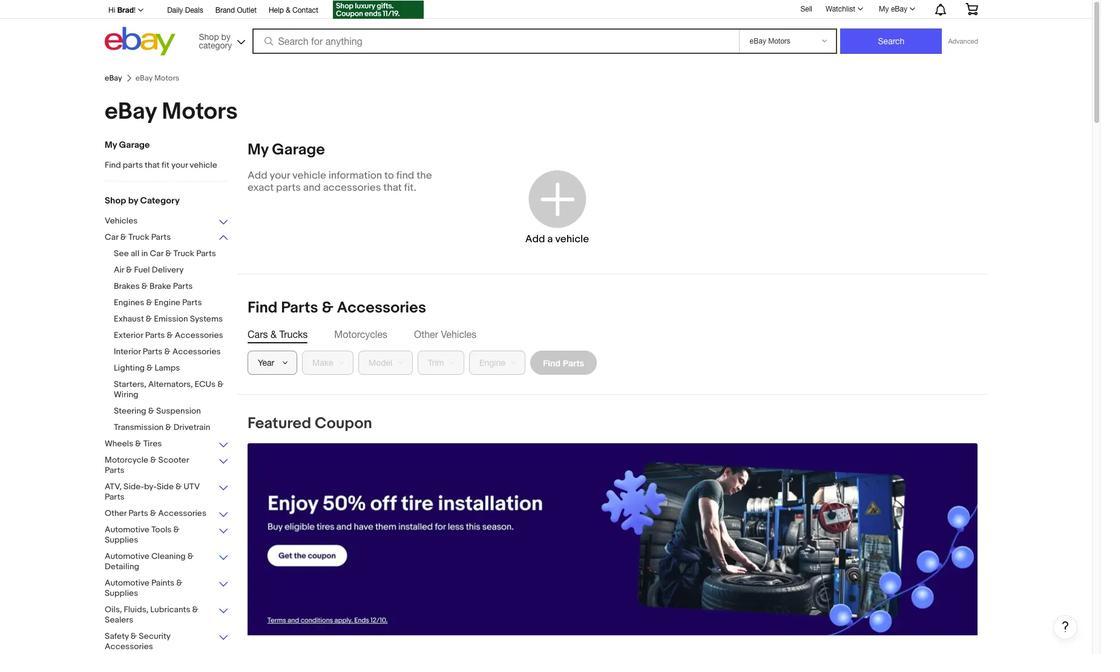 Task type: vqa. For each thing, say whether or not it's contained in the screenshot.
Find Parts button
yes



Task type: locate. For each thing, give the bounding box(es) containing it.
parts left and at the left top
[[276, 182, 301, 194]]

vehicle left information
[[292, 170, 326, 182]]

my garage up the exact
[[248, 140, 325, 159]]

find parts that fit your vehicle
[[105, 160, 217, 170]]

lubricants
[[150, 604, 190, 615]]

parts
[[123, 160, 143, 170], [276, 182, 301, 194]]

add for add your vehicle information to find the exact parts and accessories that fit.
[[248, 170, 268, 182]]

fuel
[[134, 265, 150, 275]]

parts
[[151, 232, 171, 242], [196, 248, 216, 259], [173, 281, 193, 291], [182, 297, 202, 308], [281, 299, 318, 317], [145, 330, 165, 340], [143, 346, 162, 357], [563, 358, 584, 368], [105, 465, 124, 475], [105, 492, 124, 502], [129, 508, 148, 518]]

automotive tools & supplies button
[[105, 524, 229, 546]]

that left fit. at the left top
[[383, 182, 402, 194]]

main content
[[238, 140, 1078, 654]]

0 vertical spatial car
[[105, 232, 118, 242]]

tab list inside main content
[[248, 328, 978, 341]]

my up the exact
[[248, 140, 269, 159]]

steering & suspension link
[[114, 406, 238, 417]]

motorcycle
[[105, 455, 148, 465]]

1 horizontal spatial add
[[525, 233, 545, 245]]

supplies up detailing
[[105, 535, 138, 545]]

my garage up "find parts that fit your vehicle"
[[105, 139, 150, 151]]

my right watchlist link
[[879, 5, 889, 13]]

that inside "add your vehicle information to find the exact parts and accessories that fit."
[[383, 182, 402, 194]]

car right in
[[150, 248, 164, 259]]

0 vertical spatial that
[[145, 160, 160, 170]]

daily deals
[[167, 6, 203, 15]]

engines & engine parts link
[[114, 297, 238, 309]]

add your vehicle information to find the exact parts and accessories that fit.
[[248, 170, 432, 194]]

that
[[145, 160, 160, 170], [383, 182, 402, 194]]

None text field
[[248, 443, 978, 636]]

0 vertical spatial add
[[248, 170, 268, 182]]

1 horizontal spatial vehicle
[[292, 170, 326, 182]]

1 vertical spatial truck
[[173, 248, 194, 259]]

my up "find parts that fit your vehicle"
[[105, 139, 117, 151]]

add inside "add your vehicle information to find the exact parts and accessories that fit."
[[248, 170, 268, 182]]

ebay
[[891, 5, 908, 13], [105, 73, 122, 83], [105, 97, 157, 126]]

by left category
[[128, 195, 138, 207]]

paints
[[151, 578, 174, 588]]

your inside "add your vehicle information to find the exact parts and accessories that fit."
[[270, 170, 290, 182]]

0 horizontal spatial other
[[105, 508, 127, 518]]

that left fit
[[145, 160, 160, 170]]

1 vertical spatial car
[[150, 248, 164, 259]]

main content containing my garage
[[238, 140, 1078, 654]]

vehicles inside vehicles car & truck parts see all in car & truck parts air & fuel delivery brakes & brake parts engines & engine parts exhaust & emission systems exterior parts & accessories interior parts & accessories lighting & lamps starters, alternators, ecus & wiring steering & suspension transmission & drivetrain wheels & tires motorcycle & scooter parts atv, side-by-side & utv parts other parts & accessories automotive tools & supplies automotive cleaning & detailing automotive paints & supplies oils, fluids, lubricants & sealers safety & security accessories
[[105, 216, 138, 226]]

accessories inside main content
[[337, 299, 426, 317]]

find for find parts
[[543, 358, 561, 368]]

0 vertical spatial vehicles
[[105, 216, 138, 226]]

by down 'brand'
[[221, 32, 231, 41]]

0 vertical spatial truck
[[128, 232, 149, 242]]

add a vehicle
[[525, 233, 589, 245]]

1 horizontal spatial shop
[[199, 32, 219, 41]]

2 vertical spatial find
[[543, 358, 561, 368]]

1 horizontal spatial by
[[221, 32, 231, 41]]

None submit
[[841, 28, 943, 54]]

sell link
[[795, 5, 818, 13]]

lighting
[[114, 363, 145, 373]]

2 horizontal spatial vehicle
[[555, 233, 589, 245]]

the
[[417, 170, 432, 182]]

2 horizontal spatial my
[[879, 5, 889, 13]]

1 horizontal spatial parts
[[276, 182, 301, 194]]

1 automotive from the top
[[105, 524, 149, 535]]

other inside vehicles car & truck parts see all in car & truck parts air & fuel delivery brakes & brake parts engines & engine parts exhaust & emission systems exterior parts & accessories interior parts & accessories lighting & lamps starters, alternators, ecus & wiring steering & suspension transmission & drivetrain wheels & tires motorcycle & scooter parts atv, side-by-side & utv parts other parts & accessories automotive tools & supplies automotive cleaning & detailing automotive paints & supplies oils, fluids, lubricants & sealers safety & security accessories
[[105, 508, 127, 518]]

account navigation
[[102, 0, 988, 21]]

your
[[171, 160, 188, 170], [270, 170, 290, 182]]

vehicle inside button
[[555, 233, 589, 245]]

shop for shop by category
[[105, 195, 126, 207]]

1 vertical spatial parts
[[276, 182, 301, 194]]

0 horizontal spatial shop
[[105, 195, 126, 207]]

to
[[385, 170, 394, 182]]

exhaust
[[114, 314, 144, 324]]

vehicles
[[105, 216, 138, 226], [441, 329, 477, 340]]

find
[[396, 170, 414, 182]]

0 vertical spatial supplies
[[105, 535, 138, 545]]

accessories
[[323, 182, 381, 194]]

sealers
[[105, 615, 133, 625]]

1 horizontal spatial my
[[248, 140, 269, 159]]

car up see
[[105, 232, 118, 242]]

your right fit
[[171, 160, 188, 170]]

garage
[[119, 139, 150, 151], [272, 140, 325, 159]]

accessories up motorcycles on the bottom left
[[337, 299, 426, 317]]

0 vertical spatial other
[[414, 329, 438, 340]]

vehicle right fit
[[190, 160, 217, 170]]

information
[[329, 170, 382, 182]]

1 horizontal spatial garage
[[272, 140, 325, 159]]

by for category
[[221, 32, 231, 41]]

add left and at the left top
[[248, 170, 268, 182]]

automotive left the cleaning at left bottom
[[105, 551, 149, 561]]

outlet
[[237, 6, 257, 15]]

parts left fit
[[123, 160, 143, 170]]

1 vertical spatial shop
[[105, 195, 126, 207]]

lighting & lamps link
[[114, 363, 238, 374]]

0 vertical spatial shop
[[199, 32, 219, 41]]

wheels
[[105, 438, 133, 449]]

shop by category button
[[193, 27, 248, 53]]

coupon
[[315, 414, 372, 433]]

garage up and at the left top
[[272, 140, 325, 159]]

vehicle right the a in the top of the page
[[555, 233, 589, 245]]

0 horizontal spatial find
[[105, 160, 121, 170]]

your left and at the left top
[[270, 170, 290, 182]]

automotive down detailing
[[105, 578, 149, 588]]

Search for anything text field
[[254, 30, 737, 53]]

see all in car & truck parts link
[[114, 248, 238, 260]]

automotive left tools
[[105, 524, 149, 535]]

shop by category
[[105, 195, 180, 207]]

2 vertical spatial ebay
[[105, 97, 157, 126]]

alternators,
[[148, 379, 193, 389]]

help & contact link
[[269, 4, 318, 18]]

0 vertical spatial by
[[221, 32, 231, 41]]

accessories
[[337, 299, 426, 317], [175, 330, 223, 340], [172, 346, 221, 357], [158, 508, 207, 518], [105, 641, 153, 652]]

shop inside the shop by category
[[199, 32, 219, 41]]

0 horizontal spatial by
[[128, 195, 138, 207]]

1 vertical spatial automotive
[[105, 551, 149, 561]]

cleaning
[[151, 551, 186, 561]]

1 vertical spatial find
[[248, 299, 278, 317]]

0 horizontal spatial vehicles
[[105, 216, 138, 226]]

by inside the shop by category
[[221, 32, 231, 41]]

0 horizontal spatial car
[[105, 232, 118, 242]]

ebay link
[[105, 73, 122, 83]]

0 vertical spatial find
[[105, 160, 121, 170]]

parts inside button
[[563, 358, 584, 368]]

exact
[[248, 182, 274, 194]]

add inside button
[[525, 233, 545, 245]]

1 vertical spatial by
[[128, 195, 138, 207]]

find parts button
[[530, 351, 597, 375]]

truck up 'all'
[[128, 232, 149, 242]]

tab list
[[248, 328, 978, 341]]

find
[[105, 160, 121, 170], [248, 299, 278, 317], [543, 358, 561, 368]]

1 vertical spatial ebay
[[105, 73, 122, 83]]

truck up air & fuel delivery link
[[173, 248, 194, 259]]

&
[[286, 6, 291, 15], [120, 232, 126, 242], [165, 248, 172, 259], [126, 265, 132, 275], [142, 281, 148, 291], [146, 297, 152, 308], [322, 299, 334, 317], [146, 314, 152, 324], [271, 329, 277, 340], [167, 330, 173, 340], [164, 346, 171, 357], [147, 363, 153, 373], [218, 379, 224, 389], [148, 406, 154, 416], [166, 422, 172, 432], [135, 438, 141, 449], [150, 455, 156, 465], [176, 481, 182, 492], [150, 508, 156, 518], [174, 524, 180, 535], [188, 551, 194, 561], [176, 578, 183, 588], [192, 604, 198, 615], [131, 631, 137, 641]]

2 horizontal spatial find
[[543, 358, 561, 368]]

add a vehicle image
[[526, 167, 589, 230]]

1 vertical spatial that
[[383, 182, 402, 194]]

vehicle for add your vehicle information to find the exact parts and accessories that fit.
[[292, 170, 326, 182]]

1 horizontal spatial your
[[270, 170, 290, 182]]

ebay for ebay motors
[[105, 97, 157, 126]]

steering
[[114, 406, 146, 416]]

brand outlet link
[[215, 4, 257, 18]]

none submit inside shop by category banner
[[841, 28, 943, 54]]

find inside button
[[543, 358, 561, 368]]

ebay motors
[[105, 97, 238, 126]]

my inside account navigation
[[879, 5, 889, 13]]

1 vertical spatial supplies
[[105, 588, 138, 598]]

other
[[414, 329, 438, 340], [105, 508, 127, 518]]

find for find parts & accessories
[[248, 299, 278, 317]]

vehicles button
[[105, 216, 229, 227]]

shop down deals
[[199, 32, 219, 41]]

shop by category banner
[[102, 0, 988, 59]]

hi
[[108, 6, 115, 15]]

watchlist
[[826, 5, 856, 13]]

car & truck parts button
[[105, 232, 229, 243]]

1 horizontal spatial find
[[248, 299, 278, 317]]

0 vertical spatial automotive
[[105, 524, 149, 535]]

brand outlet
[[215, 6, 257, 15]]

motorcycles
[[334, 329, 388, 340]]

advanced
[[949, 38, 979, 45]]

car
[[105, 232, 118, 242], [150, 248, 164, 259]]

garage up "find parts that fit your vehicle"
[[119, 139, 150, 151]]

starters,
[[114, 379, 146, 389]]

0 horizontal spatial parts
[[123, 160, 143, 170]]

get the coupon image
[[333, 1, 424, 19]]

my ebay link
[[873, 2, 921, 16]]

exterior parts & accessories link
[[114, 330, 238, 342]]

1 horizontal spatial other
[[414, 329, 438, 340]]

atv,
[[105, 481, 122, 492]]

1 horizontal spatial that
[[383, 182, 402, 194]]

scooter
[[158, 455, 189, 465]]

0 horizontal spatial your
[[171, 160, 188, 170]]

in
[[141, 248, 148, 259]]

1 horizontal spatial my garage
[[248, 140, 325, 159]]

3 automotive from the top
[[105, 578, 149, 588]]

vehicles car & truck parts see all in car & truck parts air & fuel delivery brakes & brake parts engines & engine parts exhaust & emission systems exterior parts & accessories interior parts & accessories lighting & lamps starters, alternators, ecus & wiring steering & suspension transmission & drivetrain wheels & tires motorcycle & scooter parts atv, side-by-side & utv parts other parts & accessories automotive tools & supplies automotive cleaning & detailing automotive paints & supplies oils, fluids, lubricants & sealers safety & security accessories
[[105, 216, 224, 652]]

supplies up oils,
[[105, 588, 138, 598]]

0 vertical spatial parts
[[123, 160, 143, 170]]

1 horizontal spatial vehicles
[[441, 329, 477, 340]]

tools
[[151, 524, 172, 535]]

brakes
[[114, 281, 140, 291]]

my
[[879, 5, 889, 13], [105, 139, 117, 151], [248, 140, 269, 159]]

0 horizontal spatial add
[[248, 170, 268, 182]]

advanced link
[[943, 29, 985, 53]]

1 vertical spatial add
[[525, 233, 545, 245]]

my garage
[[105, 139, 150, 151], [248, 140, 325, 159]]

find parts
[[543, 358, 584, 368]]

garage inside main content
[[272, 140, 325, 159]]

vehicle inside "add your vehicle information to find the exact parts and accessories that fit."
[[292, 170, 326, 182]]

1 vertical spatial other
[[105, 508, 127, 518]]

1 horizontal spatial car
[[150, 248, 164, 259]]

lamps
[[155, 363, 180, 373]]

add
[[248, 170, 268, 182], [525, 233, 545, 245]]

truck
[[128, 232, 149, 242], [173, 248, 194, 259]]

shop left category
[[105, 195, 126, 207]]

accessories down systems
[[175, 330, 223, 340]]

by for category
[[128, 195, 138, 207]]

2 vertical spatial automotive
[[105, 578, 149, 588]]

fit
[[162, 160, 169, 170]]

add left the a in the top of the page
[[525, 233, 545, 245]]

0 vertical spatial ebay
[[891, 5, 908, 13]]

tab list containing cars & trucks
[[248, 328, 978, 341]]



Task type: describe. For each thing, give the bounding box(es) containing it.
parts inside "add your vehicle information to find the exact parts and accessories that fit."
[[276, 182, 301, 194]]

side-
[[124, 481, 144, 492]]

other vehicles
[[414, 329, 477, 340]]

featured coupon
[[248, 414, 372, 433]]

help
[[269, 6, 284, 15]]

featured
[[248, 414, 311, 433]]

watchlist link
[[819, 2, 869, 16]]

brand
[[215, 6, 235, 15]]

accessories down sealers
[[105, 641, 153, 652]]

side
[[157, 481, 174, 492]]

transmission & drivetrain link
[[114, 422, 238, 434]]

enjoy 50% off tire installation image
[[248, 443, 978, 635]]

interior
[[114, 346, 141, 357]]

0 horizontal spatial that
[[145, 160, 160, 170]]

security
[[139, 631, 170, 641]]

0 horizontal spatial my
[[105, 139, 117, 151]]

none text field inside main content
[[248, 443, 978, 636]]

shop by category
[[199, 32, 232, 50]]

interior parts & accessories link
[[114, 346, 238, 358]]

shop for shop by category
[[199, 32, 219, 41]]

find parts & accessories
[[248, 299, 426, 317]]

motors
[[162, 97, 238, 126]]

help & contact
[[269, 6, 318, 15]]

my ebay
[[879, 5, 908, 13]]

cars & trucks
[[248, 329, 308, 340]]

1 vertical spatial vehicles
[[441, 329, 477, 340]]

other parts & accessories button
[[105, 508, 229, 520]]

ebay inside account navigation
[[891, 5, 908, 13]]

0 horizontal spatial my garage
[[105, 139, 150, 151]]

wiring
[[114, 389, 138, 400]]

& inside help & contact link
[[286, 6, 291, 15]]

find parts that fit your vehicle link
[[105, 160, 229, 171]]

drivetrain
[[174, 422, 210, 432]]

2 automotive from the top
[[105, 551, 149, 561]]

0 horizontal spatial garage
[[119, 139, 150, 151]]

engine
[[154, 297, 180, 308]]

oils,
[[105, 604, 122, 615]]

starters, alternators, ecus & wiring link
[[114, 379, 238, 401]]

!
[[134, 6, 136, 15]]

daily
[[167, 6, 183, 15]]

find for find parts that fit your vehicle
[[105, 160, 121, 170]]

wheels & tires button
[[105, 438, 229, 450]]

fluids,
[[124, 604, 148, 615]]

transmission
[[114, 422, 164, 432]]

1 supplies from the top
[[105, 535, 138, 545]]

a
[[548, 233, 553, 245]]

deals
[[185, 6, 203, 15]]

trucks
[[279, 329, 308, 340]]

tires
[[143, 438, 162, 449]]

daily deals link
[[167, 4, 203, 18]]

oils, fluids, lubricants & sealers button
[[105, 604, 229, 626]]

2 supplies from the top
[[105, 588, 138, 598]]

add for add a vehicle
[[525, 233, 545, 245]]

all
[[131, 248, 139, 259]]

exterior
[[114, 330, 143, 340]]

automotive paints & supplies button
[[105, 578, 229, 600]]

ebay for ebay
[[105, 73, 122, 83]]

brake
[[150, 281, 171, 291]]

contact
[[293, 6, 318, 15]]

ecus
[[195, 379, 216, 389]]

vehicle for add a vehicle
[[555, 233, 589, 245]]

accessories down exterior parts & accessories link
[[172, 346, 221, 357]]

systems
[[190, 314, 223, 324]]

category
[[199, 40, 232, 50]]

exhaust & emission systems link
[[114, 314, 238, 325]]

my inside main content
[[248, 140, 269, 159]]

atv, side-by-side & utv parts button
[[105, 481, 229, 503]]

add a vehicle button
[[482, 153, 632, 262]]

automotive cleaning & detailing button
[[105, 551, 229, 573]]

and
[[303, 182, 321, 194]]

by-
[[144, 481, 157, 492]]

0 horizontal spatial vehicle
[[190, 160, 217, 170]]

suspension
[[156, 406, 201, 416]]

utv
[[184, 481, 200, 492]]

safety & security accessories button
[[105, 631, 229, 653]]

sell
[[801, 5, 813, 13]]

delivery
[[152, 265, 184, 275]]

my garage inside main content
[[248, 140, 325, 159]]

1 horizontal spatial truck
[[173, 248, 194, 259]]

accessories down atv, side-by-side & utv parts dropdown button
[[158, 508, 207, 518]]

your shopping cart image
[[965, 3, 979, 15]]

air & fuel delivery link
[[114, 265, 238, 276]]

emission
[[154, 314, 188, 324]]

help, opens dialogs image
[[1060, 621, 1072, 633]]

hi brad !
[[108, 5, 136, 15]]

brad
[[117, 5, 134, 15]]

category
[[140, 195, 180, 207]]

0 horizontal spatial truck
[[128, 232, 149, 242]]

detailing
[[105, 561, 139, 572]]

safety
[[105, 631, 129, 641]]



